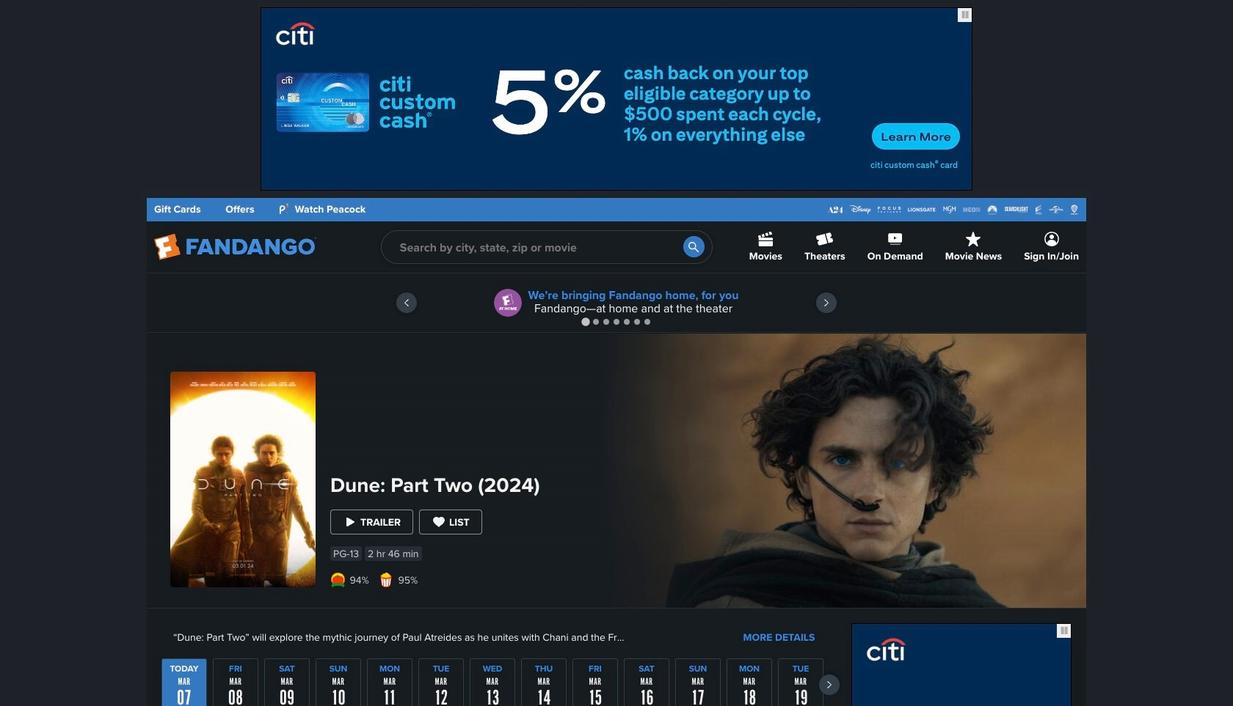 Task type: describe. For each thing, give the bounding box(es) containing it.
advertisement element inside movie summary element
[[851, 624, 1072, 707]]

flat image
[[379, 573, 393, 588]]

dune: part two (2024) movie poster image
[[170, 372, 316, 588]]

0 vertical spatial advertisement element
[[261, 7, 972, 191]]

offer icon image
[[494, 289, 522, 317]]



Task type: locate. For each thing, give the bounding box(es) containing it.
1 vertical spatial region
[[161, 659, 840, 707]]

0 vertical spatial region
[[147, 274, 1086, 332]]

Search by city, state, zip or movie text field
[[381, 230, 713, 264]]

None search field
[[381, 230, 713, 264]]

1 of 15 group
[[161, 659, 207, 707]]

flat image
[[330, 573, 345, 588]]

movie summary element
[[147, 334, 1086, 707]]

1 vertical spatial advertisement element
[[851, 624, 1072, 707]]

advertisement element
[[261, 7, 972, 191], [851, 624, 1072, 707]]

select a slide to show tab list
[[147, 316, 1086, 327]]

region
[[147, 274, 1086, 332], [161, 659, 840, 707]]



Task type: vqa. For each thing, say whether or not it's contained in the screenshot.
REGION
yes



